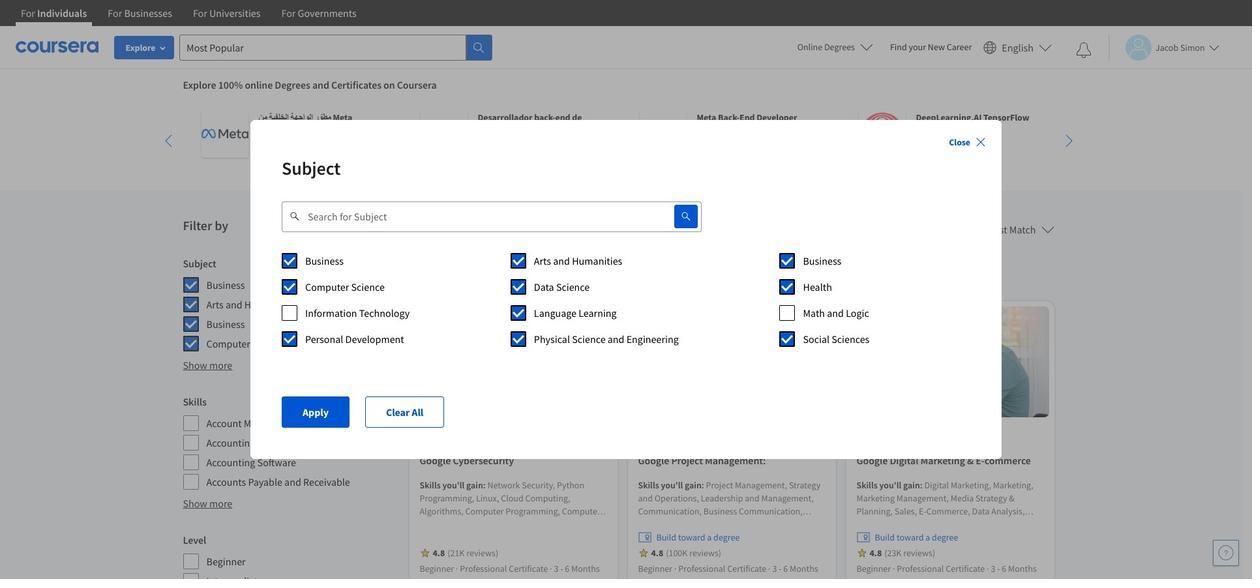 Task type: locate. For each thing, give the bounding box(es) containing it.
0 horizontal spatial programming,
[[420, 493, 475, 505]]

0 vertical spatial developer
[[757, 112, 798, 123]]

english button
[[979, 26, 1058, 69]]

1 : from the left
[[483, 480, 486, 492]]

meta image
[[201, 111, 248, 158], [421, 111, 468, 158], [640, 111, 687, 158]]

science up information technology
[[351, 281, 385, 294]]

3 for from the left
[[193, 7, 207, 20]]

2 months from the left
[[790, 563, 819, 575]]

6,653 results for "most popular"
[[404, 217, 652, 240]]

1 horizontal spatial clear
[[757, 268, 776, 280]]

6 · from the left
[[987, 563, 990, 575]]

explore
[[183, 78, 216, 91]]

2 gain from the left
[[685, 480, 702, 492]]

linux,
[[476, 493, 499, 505]]

2 more from the top
[[209, 497, 233, 510]]

2 toward from the left
[[897, 532, 924, 544]]

computer science inside subject group
[[207, 337, 286, 350]]

back-
[[535, 112, 556, 123]]

1 vertical spatial computer science
[[207, 337, 286, 350]]

on
[[384, 78, 395, 91]]

show more for computer science
[[183, 359, 233, 372]]

humanities down 'popular"'
[[572, 254, 623, 268]]

professional for google project management:
[[679, 563, 726, 575]]

skills you'll gain : down google cybersecurity
[[420, 480, 488, 492]]

deeplearning.ai image
[[859, 111, 906, 158]]

3 certificate from the left
[[946, 563, 986, 575]]

build up (23k
[[875, 532, 895, 544]]

1 degree from the left
[[714, 532, 740, 544]]

beginner inside level group
[[207, 555, 246, 568]]

meta image for مطوّر الواجهة الخلفية من meta
[[201, 111, 248, 158]]

0 vertical spatial programming,
[[420, 493, 475, 505]]

1 horizontal spatial you'll
[[661, 480, 683, 492]]

build up (100k
[[657, 532, 677, 544]]

2 horizontal spatial certificate
[[946, 563, 986, 575]]

4.8 for google digital marketing & e-commerce
[[870, 548, 882, 559]]

1 vertical spatial arts
[[479, 268, 494, 280]]

learning
[[579, 307, 617, 320]]

"most
[[532, 217, 578, 240]]

more
[[209, 359, 233, 372], [209, 497, 233, 510]]

for for governments
[[282, 7, 296, 20]]

1 horizontal spatial gain
[[685, 480, 702, 492]]

for governments
[[282, 7, 357, 20]]

1 horizontal spatial 4.8
[[652, 548, 664, 559]]

arts
[[534, 254, 551, 268], [479, 268, 494, 280], [207, 298, 224, 311]]

5 · from the left
[[893, 563, 896, 575]]

degree up 4.8 (100k reviews)
[[714, 532, 740, 544]]

humanities left information
[[245, 298, 295, 311]]

0 horizontal spatial meta
[[333, 112, 353, 123]]

meta back-end developer
[[697, 112, 798, 123]]

clear left all at left bottom
[[386, 406, 410, 419]]

programming, up the algorithms, at the bottom left
[[420, 493, 475, 505]]

2 horizontal spatial professional
[[897, 563, 944, 575]]

1 build from the left
[[657, 532, 677, 544]]

1 more from the top
[[209, 359, 233, 372]]

reviews) right (23k
[[904, 548, 936, 559]]

you'll down project
[[661, 480, 683, 492]]

0 vertical spatial subject
[[282, 157, 341, 180]]

2 - from the left
[[779, 563, 782, 575]]

0 horizontal spatial build toward a degree
[[657, 532, 740, 544]]

2 skills you'll gain : from the left
[[638, 480, 706, 492]]

subject down مطوّر الواجهة الخلفية من meta
[[282, 157, 341, 180]]

meta left back-
[[697, 112, 717, 123]]

health
[[804, 281, 833, 294]]

google
[[420, 454, 451, 467], [638, 454, 670, 467], [857, 454, 888, 467]]

3 reviews) from the left
[[904, 548, 936, 559]]

2 horizontal spatial reviews)
[[904, 548, 936, 559]]

network up cloud
[[488, 480, 520, 492]]

4 · from the left
[[769, 563, 771, 575]]

·
[[456, 563, 458, 575], [550, 563, 552, 575], [675, 563, 677, 575], [769, 563, 771, 575], [893, 563, 896, 575], [987, 563, 990, 575]]

1 for from the left
[[21, 7, 35, 20]]

1 horizontal spatial google
[[638, 454, 670, 467]]

clear for clear all
[[757, 268, 776, 280]]

digital
[[890, 454, 919, 467]]

professional down 4.8 (23k reviews)
[[897, 563, 944, 575]]

1 vertical spatial deeplearning.ai
[[916, 138, 979, 149]]

0 vertical spatial more
[[209, 359, 233, 372]]

algorithms,
[[420, 506, 464, 518]]

2 horizontal spatial :
[[921, 480, 923, 492]]

4.8 left (100k
[[652, 548, 664, 559]]

1 horizontal spatial months
[[790, 563, 819, 575]]

100%
[[218, 78, 243, 91]]

0 horizontal spatial a
[[708, 532, 712, 544]]

toward up 4.8 (100k reviews)
[[679, 532, 706, 544]]

مطوّر الواجهة الخلفية من meta
[[259, 112, 353, 123]]

3 professional from the left
[[897, 563, 944, 575]]

2 build toward a degree from the left
[[875, 532, 959, 544]]

physical science and engineering
[[534, 333, 679, 346]]

3 google from the left
[[857, 454, 888, 467]]

google left digital
[[857, 454, 888, 467]]

degree for marketing
[[933, 532, 959, 544]]

beginner · professional certificate · 3 - 6 months down risk
[[420, 563, 600, 575]]

professional
[[460, 563, 507, 575], [679, 563, 726, 575], [897, 563, 944, 575]]

developer right deeplearning.ai image
[[916, 125, 957, 136]]

receivable
[[303, 476, 350, 489]]

: down marketing
[[921, 480, 923, 492]]

1 horizontal spatial programming,
[[506, 506, 561, 518]]

you'll down google cybersecurity
[[443, 480, 465, 492]]

3 4.8 from the left
[[870, 548, 882, 559]]

reviews)
[[467, 548, 499, 559], [690, 548, 722, 559], [904, 548, 936, 559]]

for for universities
[[193, 7, 207, 20]]

0 horizontal spatial beginner · professional certificate · 3 - 6 months
[[420, 563, 600, 575]]

accounting
[[207, 437, 255, 450], [207, 456, 255, 469]]

professional down architecture,
[[460, 563, 507, 575]]

google left cybersecurity
[[420, 454, 451, 467]]

beginner · professional certificate · 3 - 6 months down 4.8 (100k reviews)
[[638, 563, 819, 575]]

2 for from the left
[[108, 7, 122, 20]]

0 horizontal spatial -
[[561, 563, 563, 575]]

show for accounts
[[183, 497, 207, 510]]

arts and humanities button
[[470, 264, 575, 285]]

0 horizontal spatial subject
[[183, 257, 216, 270]]

more for accounts payable and receivable
[[209, 497, 233, 510]]

1 gain from the left
[[467, 480, 483, 492]]

show more button up account
[[183, 358, 233, 373]]

1 beginner · professional certificate · 3 - 6 months from the left
[[420, 563, 600, 575]]

1 horizontal spatial degree
[[933, 532, 959, 544]]

0 horizontal spatial reviews)
[[467, 548, 499, 559]]

0 horizontal spatial toward
[[679, 532, 706, 544]]

show up level
[[183, 497, 207, 510]]

a up 4.8 (100k reviews)
[[708, 532, 712, 544]]

2 beginner · professional certificate · 3 - 6 months from the left
[[638, 563, 819, 575]]

1 meta image from the left
[[201, 111, 248, 158]]

2 6 from the left
[[784, 563, 788, 575]]

1 horizontal spatial arts
[[479, 268, 494, 280]]

social sciences
[[804, 333, 870, 346]]

computer
[[305, 281, 349, 294], [207, 337, 250, 350], [466, 506, 504, 518], [562, 506, 601, 518]]

marketing
[[921, 454, 966, 467]]

2 vertical spatial humanities
[[245, 298, 295, 311]]

2 horizontal spatial months
[[1009, 563, 1037, 575]]

skills you'll gain : down project
[[638, 480, 706, 492]]

0 horizontal spatial degree
[[714, 532, 740, 544]]

2 4.8 from the left
[[652, 548, 664, 559]]

0 vertical spatial clear
[[757, 268, 776, 280]]

and inside network security, python programming, linux, cloud computing, algorithms, computer programming, computer security incident management, cryptography, databases, leadership and management, network architecture, risk management, sql
[[507, 532, 522, 544]]

2 meta image from the left
[[421, 111, 468, 158]]

show more up account
[[183, 359, 233, 372]]

3 beginner · professional certificate · 3 - 6 months from the left
[[857, 563, 1037, 575]]

a up 4.8 (23k reviews)
[[926, 532, 931, 544]]

for left governments
[[282, 7, 296, 20]]

3 meta image from the left
[[640, 111, 687, 158]]

information
[[305, 307, 357, 320]]

computer science inside select subject options element
[[305, 281, 385, 294]]

project
[[672, 454, 703, 467]]

0 horizontal spatial google
[[420, 454, 451, 467]]

4 for from the left
[[282, 7, 296, 20]]

0 vertical spatial computer science
[[305, 281, 385, 294]]

0 horizontal spatial certificate
[[509, 563, 548, 575]]

show up account
[[183, 359, 207, 372]]

2 show more button from the top
[[183, 496, 233, 512]]

2 a from the left
[[926, 532, 931, 544]]

1 vertical spatial accounting
[[207, 456, 255, 469]]

0 vertical spatial network
[[488, 480, 520, 492]]

1 vertical spatial more
[[209, 497, 233, 510]]

skills inside group
[[183, 395, 207, 408]]

0 vertical spatial arts
[[534, 254, 551, 268]]

: up linux,
[[483, 480, 486, 492]]

0 horizontal spatial build
[[657, 532, 677, 544]]

1 horizontal spatial meta
[[478, 125, 497, 136]]

accounting for accounting
[[207, 437, 255, 450]]

2 professional from the left
[[679, 563, 726, 575]]

build toward a degree up 4.8 (100k reviews)
[[657, 532, 740, 544]]

2 horizontal spatial 6
[[1002, 563, 1007, 575]]

clear left all
[[757, 268, 776, 280]]

1 horizontal spatial certificate
[[728, 563, 767, 575]]

security,
[[522, 480, 555, 492]]

science down "learning"
[[572, 333, 606, 346]]

reviews) down leadership
[[467, 548, 499, 559]]

toward up 4.8 (23k reviews)
[[897, 532, 924, 544]]

meta image for meta back-end developer
[[640, 111, 687, 158]]

personal development
[[305, 333, 404, 346]]

6
[[565, 563, 570, 575], [784, 563, 788, 575], [1002, 563, 1007, 575]]

1 vertical spatial network
[[420, 545, 453, 557]]

2 accounting from the top
[[207, 456, 255, 469]]

3 · from the left
[[675, 563, 677, 575]]

0 vertical spatial show
[[183, 359, 207, 372]]

show more button down accounts
[[183, 496, 233, 512]]

reviews) for google project management:
[[690, 548, 722, 559]]

0 horizontal spatial humanities
[[245, 298, 295, 311]]

businesses
[[124, 7, 172, 20]]

accounting down account
[[207, 437, 255, 450]]

data
[[534, 281, 554, 294]]

meta inside desarrollador back-end de meta
[[478, 125, 497, 136]]

1 vertical spatial developer
[[916, 125, 957, 136]]

2 horizontal spatial meta
[[697, 112, 717, 123]]

2 horizontal spatial beginner · professional certificate · 3 - 6 months
[[857, 563, 1037, 575]]

1 horizontal spatial meta image
[[421, 111, 468, 158]]

1 horizontal spatial a
[[926, 532, 931, 544]]

skills
[[183, 395, 207, 408], [420, 480, 441, 492], [638, 480, 660, 492], [857, 480, 878, 492]]

build toward a degree for project
[[657, 532, 740, 544]]

network down databases,
[[420, 545, 453, 557]]

4.8 (21k reviews)
[[433, 548, 499, 559]]

0 vertical spatial deeplearning.ai
[[916, 112, 982, 123]]

meta down desarrollador
[[478, 125, 497, 136]]

3 you'll from the left
[[880, 480, 902, 492]]

1 show more from the top
[[183, 359, 233, 372]]

2 horizontal spatial -
[[998, 563, 1001, 575]]

subject dialog
[[251, 120, 1002, 459]]

skills you'll gain : for google digital marketing & e-commerce
[[857, 480, 925, 492]]

2 horizontal spatial google
[[857, 454, 888, 467]]

1 horizontal spatial professional
[[679, 563, 726, 575]]

0 horizontal spatial meta image
[[201, 111, 248, 158]]

new
[[928, 41, 946, 53]]

humanities up 'data'
[[512, 268, 556, 280]]

2 certificate from the left
[[728, 563, 767, 575]]

for
[[506, 217, 529, 240]]

0 horizontal spatial network
[[420, 545, 453, 557]]

1 build toward a degree from the left
[[657, 532, 740, 544]]

2 vertical spatial arts
[[207, 298, 224, 311]]

0 horizontal spatial developer
[[757, 112, 798, 123]]

0 horizontal spatial gain
[[467, 480, 483, 492]]

0 horizontal spatial 6
[[565, 563, 570, 575]]

1 horizontal spatial toward
[[897, 532, 924, 544]]

online
[[245, 78, 273, 91]]

deeplearning.ai tensorflow developer deeplearning.ai
[[916, 112, 1030, 149]]

0 horizontal spatial arts
[[207, 298, 224, 311]]

3 6 from the left
[[1002, 563, 1007, 575]]

gain down project
[[685, 480, 702, 492]]

for left universities at the left of the page
[[193, 7, 207, 20]]

2 horizontal spatial humanities
[[572, 254, 623, 268]]

4.8 left (23k
[[870, 548, 882, 559]]

1 vertical spatial show more button
[[183, 496, 233, 512]]

2 horizontal spatial 3
[[991, 563, 996, 575]]

deeplearning.ai
[[916, 112, 982, 123], [916, 138, 979, 149]]

level group
[[183, 532, 396, 579]]

build for project
[[657, 532, 677, 544]]

1 horizontal spatial developer
[[916, 125, 957, 136]]

clear all
[[757, 268, 788, 280]]

computer science
[[305, 281, 385, 294], [207, 337, 286, 350]]

arts inside select subject options element
[[534, 254, 551, 268]]

: down google project management:
[[702, 480, 705, 492]]

2 horizontal spatial skills you'll gain :
[[857, 480, 925, 492]]

build for digital
[[875, 532, 895, 544]]

0 horizontal spatial computer science
[[207, 337, 286, 350]]

2 horizontal spatial gain
[[904, 480, 921, 492]]

3
[[554, 563, 559, 575], [773, 563, 777, 575], [991, 563, 996, 575]]

1 a from the left
[[708, 532, 712, 544]]

0 horizontal spatial skills you'll gain :
[[420, 480, 488, 492]]

google digital marketing & e-commerce
[[857, 454, 1032, 467]]

2 reviews) from the left
[[690, 548, 722, 559]]

3 for google digital marketing & e-commerce
[[991, 563, 996, 575]]

1 horizontal spatial skills you'll gain :
[[638, 480, 706, 492]]

risk
[[505, 545, 521, 557]]

months
[[572, 563, 600, 575], [790, 563, 819, 575], [1009, 563, 1037, 575]]

2 show from the top
[[183, 497, 207, 510]]

toward for digital
[[897, 532, 924, 544]]

clear inside clear all button
[[386, 406, 410, 419]]

1 vertical spatial arts and humanities
[[479, 268, 556, 280]]

3 gain from the left
[[904, 480, 921, 492]]

for left businesses
[[108, 7, 122, 20]]

degree up 4.8 (23k reviews)
[[933, 532, 959, 544]]

clear inside clear all button
[[757, 268, 776, 280]]

find your new career link
[[884, 39, 979, 55]]

developer right end
[[757, 112, 798, 123]]

: for google digital marketing & e-commerce
[[921, 480, 923, 492]]

(21k
[[448, 548, 465, 559]]

1 vertical spatial subject
[[183, 257, 216, 270]]

meta right مطوّر
[[333, 112, 353, 123]]

2 show more from the top
[[183, 497, 233, 510]]

certificate for google digital marketing & e-commerce
[[946, 563, 986, 575]]

3 - from the left
[[998, 563, 1001, 575]]

2 : from the left
[[702, 480, 705, 492]]

find your new career
[[891, 41, 972, 53]]

1 show more button from the top
[[183, 358, 233, 373]]

show more down accounts
[[183, 497, 233, 510]]

2 vertical spatial arts and humanities
[[207, 298, 295, 311]]

you'll down digital
[[880, 480, 902, 492]]

2 horizontal spatial 4.8
[[870, 548, 882, 559]]

0 vertical spatial show more button
[[183, 358, 233, 373]]

clear
[[757, 268, 776, 280], [386, 406, 410, 419]]

cybersecurity
[[453, 454, 514, 467]]

accounting up accounts
[[207, 456, 255, 469]]

build
[[657, 532, 677, 544], [875, 532, 895, 544]]

0 vertical spatial humanities
[[572, 254, 623, 268]]

build toward a degree up 4.8 (23k reviews)
[[875, 532, 959, 544]]

2 google from the left
[[638, 454, 670, 467]]

a
[[708, 532, 712, 544], [926, 532, 931, 544]]

0 horizontal spatial months
[[572, 563, 600, 575]]

2 build from the left
[[875, 532, 895, 544]]

gain down digital
[[904, 480, 921, 492]]

more up account
[[209, 359, 233, 372]]

1 toward from the left
[[679, 532, 706, 544]]

-
[[561, 563, 563, 575], [779, 563, 782, 575], [998, 563, 1001, 575]]

1 horizontal spatial 6
[[784, 563, 788, 575]]

2 3 from the left
[[773, 563, 777, 575]]

1 months from the left
[[572, 563, 600, 575]]

0 horizontal spatial professional
[[460, 563, 507, 575]]

1 horizontal spatial computer science
[[305, 281, 385, 294]]

more down accounts
[[209, 497, 233, 510]]

certificate
[[509, 563, 548, 575], [728, 563, 767, 575], [946, 563, 986, 575]]

2 you'll from the left
[[661, 480, 683, 492]]

clear all button
[[365, 397, 445, 428]]

show more button for computer
[[183, 358, 233, 373]]

you'll
[[443, 480, 465, 492], [661, 480, 683, 492], [880, 480, 902, 492]]

1 horizontal spatial beginner · professional certificate · 3 - 6 months
[[638, 563, 819, 575]]

programming, down computing,
[[506, 506, 561, 518]]

3 3 from the left
[[991, 563, 996, 575]]

1 show from the top
[[183, 359, 207, 372]]

0 horizontal spatial clear
[[386, 406, 410, 419]]

network
[[488, 480, 520, 492], [420, 545, 453, 557]]

3 months from the left
[[1009, 563, 1037, 575]]

4.8 down databases,
[[433, 548, 445, 559]]

1 google from the left
[[420, 454, 451, 467]]

gain up linux,
[[467, 480, 483, 492]]

subject down filter
[[183, 257, 216, 270]]

for left individuals
[[21, 7, 35, 20]]

for
[[21, 7, 35, 20], [108, 7, 122, 20], [193, 7, 207, 20], [282, 7, 296, 20]]

1 horizontal spatial -
[[779, 563, 782, 575]]

reviews) right (100k
[[690, 548, 722, 559]]

filter by
[[183, 217, 228, 234]]

meta for مطوّر الواجهة الخلفية من meta
[[333, 112, 353, 123]]

science left personal
[[253, 337, 286, 350]]

professional for google digital marketing & e-commerce
[[897, 563, 944, 575]]

1 accounting from the top
[[207, 437, 255, 450]]

1 horizontal spatial reviews)
[[690, 548, 722, 559]]

more for computer science
[[209, 359, 233, 372]]

2 horizontal spatial you'll
[[880, 480, 902, 492]]

3 skills you'll gain : from the left
[[857, 480, 925, 492]]

degree
[[714, 532, 740, 544], [933, 532, 959, 544]]

beginner · professional certificate · 3 - 6 months down 4.8 (23k reviews)
[[857, 563, 1037, 575]]

commerce
[[985, 454, 1032, 467]]

1 vertical spatial clear
[[386, 406, 410, 419]]

1 vertical spatial show
[[183, 497, 207, 510]]

google left project
[[638, 454, 670, 467]]

skills you'll gain : down digital
[[857, 480, 925, 492]]

0 vertical spatial show more
[[183, 359, 233, 372]]

&
[[968, 454, 974, 467]]

apply
[[303, 406, 329, 419]]

None search field
[[179, 34, 493, 60]]

3 : from the left
[[921, 480, 923, 492]]

business
[[305, 254, 344, 268], [804, 254, 842, 268], [207, 279, 245, 292], [207, 318, 245, 331]]

desarrollador
[[478, 112, 533, 123]]

1 horizontal spatial humanities
[[512, 268, 556, 280]]

4.8
[[433, 548, 445, 559], [652, 548, 664, 559], [870, 548, 882, 559]]

6 for google project management:
[[784, 563, 788, 575]]

0 horizontal spatial 4.8
[[433, 548, 445, 559]]

(100k
[[666, 548, 688, 559]]

for for businesses
[[108, 7, 122, 20]]

sql
[[577, 545, 592, 557]]

2 degree from the left
[[933, 532, 959, 544]]

desarrollador back-end de meta link
[[408, 98, 616, 171]]

0 vertical spatial management,
[[486, 519, 539, 531]]

professional down 4.8 (100k reviews)
[[679, 563, 726, 575]]

science
[[351, 281, 385, 294], [557, 281, 590, 294], [572, 333, 606, 346], [253, 337, 286, 350]]

1 horizontal spatial subject
[[282, 157, 341, 180]]

logic
[[846, 307, 870, 320]]

4.8 for google project management:
[[652, 548, 664, 559]]

0 vertical spatial arts and humanities
[[534, 254, 623, 268]]

1 4.8 from the left
[[433, 548, 445, 559]]

arts and humanities inside subject group
[[207, 298, 295, 311]]



Task type: vqa. For each thing, say whether or not it's contained in the screenshot.
the a to the left
yes



Task type: describe. For each thing, give the bounding box(es) containing it.
2 deeplearning.ai from the top
[[916, 138, 979, 149]]

coursera image
[[16, 37, 99, 58]]

degree for management:
[[714, 532, 740, 544]]

months for google digital marketing & e-commerce
[[1009, 563, 1037, 575]]

network security, python programming, linux, cloud computing, algorithms, computer programming, computer security incident management, cryptography, databases, leadership and management, network architecture, risk management, sql
[[420, 480, 601, 557]]

certificates
[[331, 78, 382, 91]]

account management
[[207, 417, 301, 430]]

accounting for accounting software
[[207, 456, 255, 469]]

universities
[[209, 7, 261, 20]]

build toward a degree for digital
[[875, 532, 959, 544]]

development
[[346, 333, 404, 346]]

for for individuals
[[21, 7, 35, 20]]

software
[[257, 456, 296, 469]]

humanities inside subject group
[[245, 298, 295, 311]]

databases,
[[420, 532, 461, 544]]

1 deeplearning.ai from the top
[[916, 112, 982, 123]]

show notifications image
[[1077, 42, 1092, 58]]

filter
[[183, 217, 212, 234]]

humanities inside select subject options element
[[572, 254, 623, 268]]

months for google project management:
[[790, 563, 819, 575]]

1 · from the left
[[456, 563, 458, 575]]

6 for google digital marketing & e-commerce
[[1002, 563, 1007, 575]]

subject inside dialog
[[282, 157, 341, 180]]

subject group
[[183, 256, 396, 352]]

apply button
[[282, 397, 350, 428]]

2 · from the left
[[550, 563, 552, 575]]

مطوّر الواجهة الخلفية من meta link
[[188, 98, 397, 171]]

- for google project management:
[[779, 563, 782, 575]]

مطوّر
[[315, 112, 331, 123]]

de
[[572, 112, 582, 123]]

google for google cybersecurity
[[420, 454, 451, 467]]

close button
[[944, 131, 992, 154]]

meta back-end developer link
[[627, 98, 836, 171]]

data science
[[534, 281, 590, 294]]

arts inside subject group
[[207, 298, 224, 311]]

beginner · professional certificate · 3 - 6 months for google digital marketing & e-commerce
[[857, 563, 1037, 575]]

find
[[891, 41, 907, 53]]

tensorflow
[[984, 112, 1030, 123]]

select subject options element
[[282, 248, 971, 365]]

and inside skills group
[[285, 476, 301, 489]]

language
[[534, 307, 577, 320]]

1 skills you'll gain : from the left
[[420, 480, 488, 492]]

meta image for desarrollador back-end de meta
[[421, 111, 468, 158]]

show more button for accounts
[[183, 496, 233, 512]]

skills you'll gain : for google project management:
[[638, 480, 706, 492]]

a for marketing
[[926, 532, 931, 544]]

physical
[[534, 333, 570, 346]]

- for google digital marketing & e-commerce
[[998, 563, 1001, 575]]

cryptography,
[[541, 519, 595, 531]]

google cybersecurity
[[420, 454, 514, 467]]

google for google digital marketing & e-commerce
[[857, 454, 888, 467]]

technology
[[359, 307, 410, 320]]

incident
[[453, 519, 485, 531]]

payable
[[248, 476, 282, 489]]

4.8 (100k reviews)
[[652, 548, 722, 559]]

Search by keyword search field
[[300, 201, 643, 232]]

language learning
[[534, 307, 617, 320]]

degrees
[[275, 78, 310, 91]]

google digital marketing & e-commerce link
[[857, 453, 1044, 469]]

show for computer
[[183, 359, 207, 372]]

all
[[778, 268, 788, 280]]

architecture,
[[454, 545, 503, 557]]

governments
[[298, 7, 357, 20]]

1 - from the left
[[561, 563, 563, 575]]

certificate for google project management:
[[728, 563, 767, 575]]

your
[[909, 41, 927, 53]]

arts and humanities inside arts and humanities button
[[479, 268, 556, 280]]

account
[[207, 417, 242, 430]]

google cybersecurity link
[[420, 453, 607, 469]]

arts inside button
[[479, 268, 494, 280]]

management
[[244, 417, 301, 430]]

banner navigation
[[10, 0, 367, 36]]

(23k
[[885, 548, 902, 559]]

computer inside select subject options element
[[305, 281, 349, 294]]

social
[[804, 333, 830, 346]]

engineering
[[627, 333, 679, 346]]

google project management:
[[638, 454, 766, 467]]

gain for google digital marketing & e-commerce
[[904, 480, 921, 492]]

: for google project management:
[[702, 480, 705, 492]]

1 professional from the left
[[460, 563, 507, 575]]

security
[[420, 519, 451, 531]]

back-
[[718, 112, 740, 123]]

developer inside deeplearning.ai tensorflow developer deeplearning.ai
[[916, 125, 957, 136]]

accounting software
[[207, 456, 296, 469]]

personal
[[305, 333, 343, 346]]

science up language learning
[[557, 281, 590, 294]]

you'll for google project management:
[[661, 480, 683, 492]]

subject inside group
[[183, 257, 216, 270]]

explore 100% online degrees and certificates on coursera
[[183, 78, 437, 91]]

1 vertical spatial programming,
[[506, 506, 561, 518]]

e-
[[976, 454, 985, 467]]

information technology
[[305, 307, 410, 320]]

and inside button
[[496, 268, 510, 280]]

1 certificate from the left
[[509, 563, 548, 575]]

4.8 (23k reviews)
[[870, 548, 936, 559]]

clear all button
[[749, 264, 795, 285]]

computing,
[[526, 493, 571, 505]]

meta for desarrollador back-end de meta
[[478, 125, 497, 136]]

career
[[947, 41, 972, 53]]

a for management:
[[708, 532, 712, 544]]

من
[[259, 112, 267, 123]]

for businesses
[[108, 7, 172, 20]]

accounts payable and receivable
[[207, 476, 350, 489]]

popular"
[[582, 217, 652, 240]]

1 you'll from the left
[[443, 480, 465, 492]]

clear for clear all
[[386, 406, 410, 419]]

help center image
[[1219, 546, 1235, 561]]

results
[[450, 217, 503, 240]]

arts and humanities inside select subject options element
[[534, 254, 623, 268]]

google for google project management:
[[638, 454, 670, 467]]

desarrollador back-end de meta
[[478, 112, 582, 136]]

leadership
[[463, 532, 506, 544]]

and inside subject group
[[226, 298, 242, 311]]

level
[[183, 534, 206, 547]]

python
[[557, 480, 585, 492]]

1 horizontal spatial network
[[488, 480, 520, 492]]

beginner · professional certificate · 3 - 6 months for google project management:
[[638, 563, 819, 575]]

1 3 from the left
[[554, 563, 559, 575]]

search image
[[681, 211, 692, 222]]

individuals
[[37, 7, 87, 20]]

math
[[804, 307, 825, 320]]

reviews) for google digital marketing & e-commerce
[[904, 548, 936, 559]]

humanities inside button
[[512, 268, 556, 280]]

2 vertical spatial management,
[[523, 545, 575, 557]]

cloud
[[501, 493, 524, 505]]

toward for project
[[679, 532, 706, 544]]

1 vertical spatial management,
[[524, 532, 576, 544]]

show more for accounts payable and receivable
[[183, 497, 233, 510]]

for individuals
[[21, 7, 87, 20]]

computer inside subject group
[[207, 337, 250, 350]]

science inside subject group
[[253, 337, 286, 350]]

you'll for google digital marketing & e-commerce
[[880, 480, 902, 492]]

الواجهة
[[291, 112, 313, 123]]

gain for google project management:
[[685, 480, 702, 492]]

3 for google project management:
[[773, 563, 777, 575]]

for universities
[[193, 7, 261, 20]]

google project management: link
[[638, 453, 826, 469]]

end
[[740, 112, 755, 123]]

by
[[215, 217, 228, 234]]

clear all
[[386, 406, 424, 419]]

1 6 from the left
[[565, 563, 570, 575]]

1 reviews) from the left
[[467, 548, 499, 559]]

accounts
[[207, 476, 246, 489]]

skills group
[[183, 394, 396, 491]]



